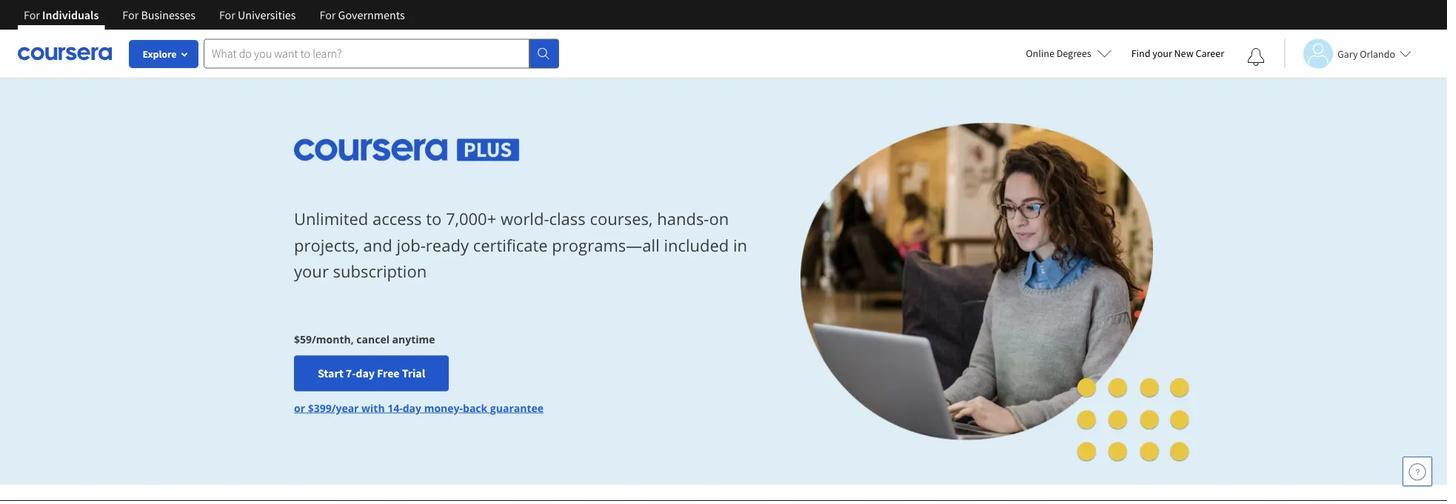 Task type: vqa. For each thing, say whether or not it's contained in the screenshot.
the leftmost your
yes



Task type: describe. For each thing, give the bounding box(es) containing it.
What do you want to learn? text field
[[204, 39, 530, 69]]

back
[[463, 401, 487, 415]]

for for universities
[[219, 7, 235, 22]]

trial
[[402, 366, 425, 381]]

show notifications image
[[1247, 48, 1265, 66]]

free
[[377, 366, 400, 381]]

for businesses
[[122, 7, 195, 22]]

gary orlando button
[[1284, 39, 1412, 69]]

coursera image
[[18, 42, 112, 65]]

subscription
[[333, 260, 427, 282]]

individuals
[[42, 7, 99, 22]]

unlimited access to 7,000+ world-class courses, hands-on projects, and job-ready certificate programs—all included in your subscription
[[294, 208, 747, 282]]

included
[[664, 234, 729, 256]]

/month,
[[312, 332, 354, 346]]

day inside button
[[356, 366, 375, 381]]

online degrees button
[[1014, 37, 1124, 70]]

7,000+
[[446, 208, 496, 230]]

unlimited
[[294, 208, 368, 230]]

to
[[426, 208, 442, 230]]

gary
[[1338, 47, 1358, 60]]

14-
[[388, 401, 403, 415]]

7-
[[346, 366, 356, 381]]

start 7-day free trial button
[[294, 356, 449, 391]]

new
[[1174, 47, 1194, 60]]

banner navigation
[[12, 0, 417, 30]]

degrees
[[1057, 47, 1091, 60]]

your inside unlimited access to 7,000+ world-class courses, hands-on projects, and job-ready certificate programs—all included in your subscription
[[294, 260, 329, 282]]

anytime
[[392, 332, 435, 346]]

online degrees
[[1026, 47, 1091, 60]]

job-
[[397, 234, 426, 256]]

certificate
[[473, 234, 548, 256]]

programs—all
[[552, 234, 660, 256]]

$59
[[294, 332, 312, 346]]

access
[[373, 208, 422, 230]]

start
[[318, 366, 343, 381]]

for universities
[[219, 7, 296, 22]]

or
[[294, 401, 305, 415]]

orlando
[[1360, 47, 1395, 60]]

universities
[[238, 7, 296, 22]]



Task type: locate. For each thing, give the bounding box(es) containing it.
for left universities
[[219, 7, 235, 22]]

hands-
[[657, 208, 709, 230]]

1 for from the left
[[24, 7, 40, 22]]

help center image
[[1409, 463, 1426, 481]]

find your new career
[[1131, 47, 1224, 60]]

4 for from the left
[[320, 7, 336, 22]]

guarantee
[[490, 401, 544, 415]]

money-
[[424, 401, 463, 415]]

for left governments
[[320, 7, 336, 22]]

1 vertical spatial your
[[294, 260, 329, 282]]

start 7-day free trial
[[318, 366, 425, 381]]

on
[[709, 208, 729, 230]]

for
[[24, 7, 40, 22], [122, 7, 139, 22], [219, 7, 235, 22], [320, 7, 336, 22]]

None search field
[[204, 39, 559, 69]]

online
[[1026, 47, 1055, 60]]

0 vertical spatial your
[[1153, 47, 1172, 60]]

find
[[1131, 47, 1150, 60]]

for governments
[[320, 7, 405, 22]]

projects,
[[294, 234, 359, 256]]

cancel
[[356, 332, 390, 346]]

$59 /month, cancel anytime
[[294, 332, 435, 346]]

for for individuals
[[24, 7, 40, 22]]

0 horizontal spatial your
[[294, 260, 329, 282]]

for left businesses
[[122, 7, 139, 22]]

for left individuals
[[24, 7, 40, 22]]

1 horizontal spatial your
[[1153, 47, 1172, 60]]

courses,
[[590, 208, 653, 230]]

with
[[361, 401, 385, 415]]

or $399 /year with 14-day money-back guarantee
[[294, 401, 544, 415]]

gary orlando
[[1338, 47, 1395, 60]]

explore
[[143, 47, 177, 61]]

/year
[[332, 401, 359, 415]]

day left free
[[356, 366, 375, 381]]

3 for from the left
[[219, 7, 235, 22]]

for for businesses
[[122, 7, 139, 22]]

1 horizontal spatial day
[[403, 401, 421, 415]]

governments
[[338, 7, 405, 22]]

your down projects,
[[294, 260, 329, 282]]

ready
[[426, 234, 469, 256]]

find your new career link
[[1124, 44, 1232, 63]]

day
[[356, 366, 375, 381], [403, 401, 421, 415]]

for individuals
[[24, 7, 99, 22]]

your
[[1153, 47, 1172, 60], [294, 260, 329, 282]]

2 for from the left
[[122, 7, 139, 22]]

businesses
[[141, 7, 195, 22]]

day left money-
[[403, 401, 421, 415]]

for for governments
[[320, 7, 336, 22]]

coursera plus image
[[294, 139, 520, 161]]

and
[[363, 234, 392, 256]]

your right find
[[1153, 47, 1172, 60]]

0 horizontal spatial day
[[356, 366, 375, 381]]

in
[[733, 234, 747, 256]]

career
[[1196, 47, 1224, 60]]

class
[[549, 208, 586, 230]]

$399
[[308, 401, 332, 415]]

explore button
[[130, 41, 198, 67]]

0 vertical spatial day
[[356, 366, 375, 381]]

world-
[[501, 208, 549, 230]]

1 vertical spatial day
[[403, 401, 421, 415]]



